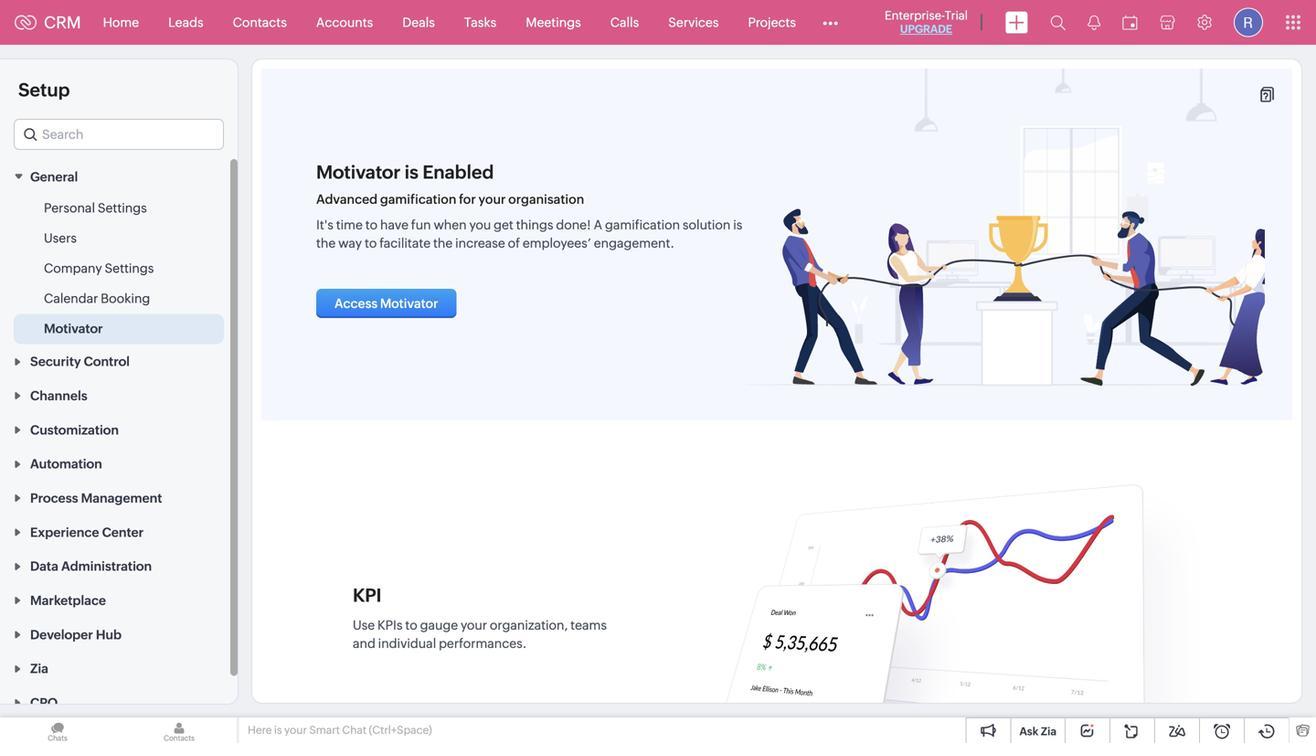 Task type: vqa. For each thing, say whether or not it's contained in the screenshot.
your Is
yes



Task type: locate. For each thing, give the bounding box(es) containing it.
the down it's
[[316, 236, 336, 251]]

tasks
[[464, 15, 497, 30]]

increase
[[455, 236, 505, 251]]

zia inside dropdown button
[[30, 662, 48, 676]]

done!
[[556, 218, 591, 232]]

experience center
[[30, 525, 144, 540]]

marketplace
[[30, 593, 106, 608]]

access motivator
[[335, 296, 438, 311]]

0 vertical spatial to
[[365, 218, 378, 232]]

trial
[[945, 9, 968, 22]]

0 vertical spatial settings
[[98, 201, 147, 215]]

enterprise-trial upgrade
[[885, 9, 968, 35]]

home
[[103, 15, 139, 30]]

general
[[30, 169, 78, 184]]

kpi
[[353, 585, 382, 606]]

2 vertical spatial is
[[274, 724, 282, 736]]

search image
[[1050, 15, 1066, 30]]

personal settings link
[[44, 199, 147, 217]]

0 vertical spatial gamification
[[380, 192, 457, 207]]

zia
[[30, 662, 48, 676], [1041, 725, 1057, 738]]

0 horizontal spatial the
[[316, 236, 336, 251]]

to right time
[[365, 218, 378, 232]]

gamification up engagement.
[[605, 218, 680, 232]]

motivator right access
[[380, 296, 438, 311]]

smart
[[309, 724, 340, 736]]

the down when
[[433, 236, 453, 251]]

general region
[[0, 193, 238, 344]]

1 horizontal spatial gamification
[[605, 218, 680, 232]]

motivator inside general region
[[44, 321, 103, 336]]

your
[[479, 192, 506, 207], [461, 618, 487, 633], [284, 724, 307, 736]]

meetings link
[[511, 0, 596, 44]]

1 horizontal spatial the
[[433, 236, 453, 251]]

create menu image
[[1006, 11, 1029, 33]]

gamification up fun
[[380, 192, 457, 207]]

setup
[[18, 80, 70, 101]]

1 vertical spatial motivator
[[380, 296, 438, 311]]

gauge
[[420, 618, 458, 633]]

engagement.
[[594, 236, 675, 251]]

1 vertical spatial zia
[[1041, 725, 1057, 738]]

your up performances.
[[461, 618, 487, 633]]

0 horizontal spatial is
[[274, 724, 282, 736]]

employees'
[[523, 236, 591, 251]]

marketplace button
[[0, 583, 238, 617]]

zia button
[[0, 651, 238, 685]]

projects
[[748, 15, 796, 30]]

0 horizontal spatial zia
[[30, 662, 48, 676]]

security control button
[[0, 344, 238, 378]]

0 vertical spatial zia
[[30, 662, 48, 676]]

settings down general dropdown button
[[98, 201, 147, 215]]

enterprise-
[[885, 9, 945, 22]]

personal
[[44, 201, 95, 215]]

2 vertical spatial motivator
[[44, 321, 103, 336]]

profile image
[[1234, 8, 1263, 37]]

is right here in the left bottom of the page
[[274, 724, 282, 736]]

zia up the cpq
[[30, 662, 48, 676]]

1 vertical spatial is
[[733, 218, 743, 232]]

None field
[[14, 119, 224, 150]]

1 vertical spatial gamification
[[605, 218, 680, 232]]

is right solution
[[733, 218, 743, 232]]

0 horizontal spatial gamification
[[380, 192, 457, 207]]

motivator link
[[44, 319, 103, 338]]

is
[[405, 162, 419, 183], [733, 218, 743, 232], [274, 724, 282, 736]]

accounts
[[316, 15, 373, 30]]

upgrade
[[900, 23, 953, 35]]

gamification
[[380, 192, 457, 207], [605, 218, 680, 232]]

contacts image
[[122, 718, 237, 743]]

motivator inside motivator is enabled advanced gamification for your organisation
[[316, 162, 401, 183]]

solution
[[683, 218, 731, 232]]

2 horizontal spatial is
[[733, 218, 743, 232]]

settings up booking
[[105, 261, 154, 275]]

motivator inside button
[[380, 296, 438, 311]]

profile element
[[1223, 0, 1274, 44]]

is inside motivator is enabled advanced gamification for your organisation
[[405, 162, 419, 183]]

of
[[508, 236, 520, 251]]

projects link
[[734, 0, 811, 44]]

calendar
[[44, 291, 98, 306]]

facilitate
[[380, 236, 431, 251]]

performances.
[[439, 636, 527, 651]]

channels button
[[0, 378, 238, 412]]

is left the enabled
[[405, 162, 419, 183]]

to up individual
[[405, 618, 418, 633]]

2 vertical spatial to
[[405, 618, 418, 633]]

way
[[338, 236, 362, 251]]

when
[[434, 218, 467, 232]]

create menu element
[[995, 0, 1039, 44]]

to right way
[[365, 236, 377, 251]]

1 vertical spatial settings
[[105, 261, 154, 275]]

security control
[[30, 354, 130, 369]]

company settings link
[[44, 259, 154, 277]]

your left smart
[[284, 724, 307, 736]]

and
[[353, 636, 376, 651]]

leads
[[168, 15, 204, 30]]

calendar booking
[[44, 291, 150, 306]]

gamification inside the it's time to have fun when you get things done! a gamification solution is the way to facilitate the increase of employees' engagement.
[[605, 218, 680, 232]]

to inside use kpis to gauge your organization, teams and individual performances.
[[405, 618, 418, 633]]

gamification inside motivator is enabled advanced gamification for your organisation
[[380, 192, 457, 207]]

1 horizontal spatial is
[[405, 162, 419, 183]]

zia right ask
[[1041, 725, 1057, 738]]

your right for
[[479, 192, 506, 207]]

services link
[[654, 0, 734, 44]]

calendar booking link
[[44, 289, 150, 307]]

1 vertical spatial your
[[461, 618, 487, 633]]

chat
[[342, 724, 367, 736]]

deals link
[[388, 0, 450, 44]]

time
[[336, 218, 363, 232]]

to for time
[[365, 218, 378, 232]]

developer hub
[[30, 627, 122, 642]]

0 vertical spatial motivator
[[316, 162, 401, 183]]

home link
[[88, 0, 154, 44]]

customization button
[[0, 412, 238, 446]]

customization
[[30, 423, 119, 437]]

here
[[248, 724, 272, 736]]

access
[[335, 296, 378, 311]]

motivator down calendar
[[44, 321, 103, 336]]

(ctrl+space)
[[369, 724, 432, 736]]

logo image
[[15, 15, 37, 30]]

0 vertical spatial is
[[405, 162, 419, 183]]

motivator up advanced
[[316, 162, 401, 183]]

1 horizontal spatial zia
[[1041, 725, 1057, 738]]

administration
[[61, 559, 152, 574]]

developer hub button
[[0, 617, 238, 651]]

security
[[30, 354, 81, 369]]

0 vertical spatial your
[[479, 192, 506, 207]]

company settings
[[44, 261, 154, 275]]

your inside use kpis to gauge your organization, teams and individual performances.
[[461, 618, 487, 633]]

general button
[[0, 159, 238, 193]]

2 the from the left
[[433, 236, 453, 251]]



Task type: describe. For each thing, give the bounding box(es) containing it.
company
[[44, 261, 102, 275]]

center
[[102, 525, 144, 540]]

experience
[[30, 525, 99, 540]]

signals element
[[1077, 0, 1112, 45]]

1 the from the left
[[316, 236, 336, 251]]

motivator for motivator is enabled advanced gamification for your organisation
[[316, 162, 401, 183]]

you
[[469, 218, 491, 232]]

calendar image
[[1123, 15, 1138, 30]]

automation button
[[0, 446, 238, 481]]

ask
[[1020, 725, 1039, 738]]

crm link
[[15, 13, 81, 32]]

developer
[[30, 627, 93, 642]]

individual
[[378, 636, 436, 651]]

control
[[84, 354, 130, 369]]

settings for personal settings
[[98, 201, 147, 215]]

motivator for motivator
[[44, 321, 103, 336]]

to for kpis
[[405, 618, 418, 633]]

a
[[594, 218, 603, 232]]

calls
[[610, 15, 639, 30]]

for
[[459, 192, 476, 207]]

automation
[[30, 457, 102, 471]]

organization,
[[490, 618, 568, 633]]

channels
[[30, 389, 87, 403]]

personal settings
[[44, 201, 147, 215]]

1 vertical spatial to
[[365, 236, 377, 251]]

is inside the it's time to have fun when you get things done! a gamification solution is the way to facilitate the increase of employees' engagement.
[[733, 218, 743, 232]]

fun
[[411, 218, 431, 232]]

hub
[[96, 627, 122, 642]]

teams
[[571, 618, 607, 633]]

is for enabled
[[405, 162, 419, 183]]

process
[[30, 491, 78, 506]]

contacts link
[[218, 0, 302, 44]]

organisation
[[508, 192, 584, 207]]

management
[[81, 491, 162, 506]]

process management button
[[0, 481, 238, 515]]

chats image
[[0, 718, 115, 743]]

data administration
[[30, 559, 152, 574]]

cpq button
[[0, 685, 238, 720]]

users link
[[44, 229, 77, 247]]

motivator is enabled advanced gamification for your organisation
[[316, 162, 584, 207]]

data administration button
[[0, 549, 238, 583]]

cpq
[[30, 696, 58, 710]]

advanced
[[316, 192, 378, 207]]

Other Modules field
[[811, 8, 850, 37]]

it's
[[316, 218, 334, 232]]

meetings
[[526, 15, 581, 30]]

accounts link
[[302, 0, 388, 44]]

is for your
[[274, 724, 282, 736]]

use
[[353, 618, 375, 633]]

deals
[[403, 15, 435, 30]]

ask zia
[[1020, 725, 1057, 738]]

your inside motivator is enabled advanced gamification for your organisation
[[479, 192, 506, 207]]

booking
[[101, 291, 150, 306]]

users
[[44, 231, 77, 245]]

leads link
[[154, 0, 218, 44]]

it's time to have fun when you get things done! a gamification solution is the way to facilitate the increase of employees' engagement.
[[316, 218, 743, 251]]

experience center button
[[0, 515, 238, 549]]

use kpis to gauge your organization, teams and individual performances.
[[353, 618, 607, 651]]

data
[[30, 559, 58, 574]]

Search text field
[[15, 120, 223, 149]]

crm
[[44, 13, 81, 32]]

access motivator button
[[316, 289, 457, 318]]

search element
[[1039, 0, 1077, 45]]

contacts
[[233, 15, 287, 30]]

2 vertical spatial your
[[284, 724, 307, 736]]

services
[[669, 15, 719, 30]]

settings for company settings
[[105, 261, 154, 275]]

things
[[516, 218, 554, 232]]

signals image
[[1088, 15, 1101, 30]]

here is your smart chat (ctrl+space)
[[248, 724, 432, 736]]

kpis
[[378, 618, 403, 633]]

get
[[494, 218, 514, 232]]



